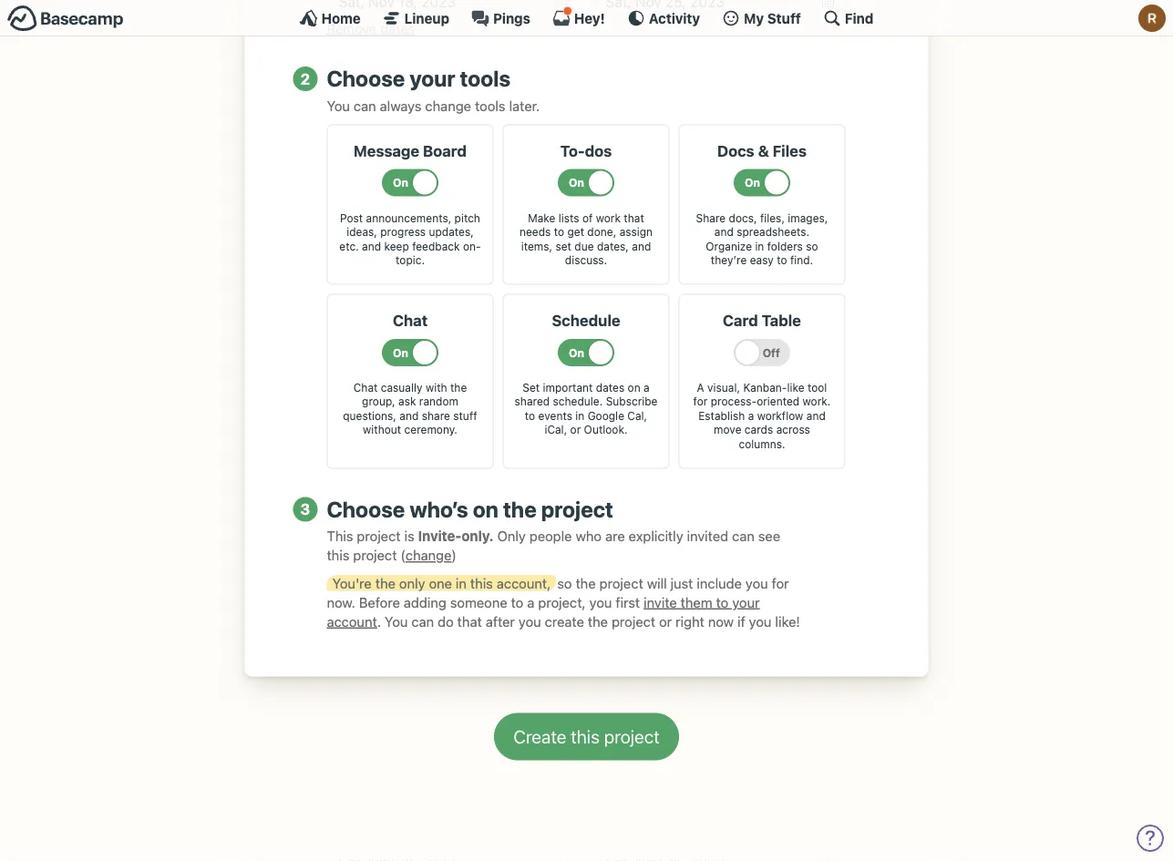 Task type: describe. For each thing, give the bounding box(es) containing it.
the right the create
[[588, 614, 608, 630]]

that for do
[[458, 614, 482, 630]]

make lists of work that needs to get done, assign items, set due dates, and discuss.
[[520, 212, 653, 267]]

can inside only people who are explicitly invited can see this project (
[[732, 529, 755, 545]]

my stuff
[[744, 10, 801, 26]]

invite
[[644, 595, 677, 611]]

my
[[744, 10, 764, 26]]

first
[[616, 595, 640, 611]]

assign
[[620, 226, 653, 239]]

process-
[[711, 396, 757, 409]]

them
[[681, 595, 713, 611]]

include
[[697, 576, 742, 592]]

and inside make lists of work that needs to get done, assign items, set due dates, and discuss.
[[632, 240, 651, 253]]

set
[[523, 382, 540, 394]]

your inside invite them to your account
[[733, 595, 760, 611]]

without
[[363, 424, 401, 437]]

images,
[[788, 212, 828, 225]]

you can always change tools later.
[[327, 98, 540, 114]]

dates inside set important dates on a shared schedule. subscribe to events in google cal, ical, or outlook.
[[596, 382, 625, 394]]

0 vertical spatial your
[[410, 66, 455, 92]]

columns.
[[739, 438, 786, 451]]

dates,
[[597, 240, 629, 253]]

files
[[773, 142, 807, 160]]

for inside the a visual, kanban-like tool for process-oriented work. establish a workflow and move cards across columns.
[[694, 396, 708, 409]]

and inside the a visual, kanban-like tool for process-oriented work. establish a workflow and move cards across columns.
[[807, 410, 826, 423]]

just
[[671, 576, 693, 592]]

move
[[714, 424, 742, 437]]

remove dates link
[[327, 20, 415, 36]]

who
[[576, 529, 602, 545]]

casually
[[381, 382, 423, 394]]

for inside so the project will just include you for now. before adding someone to a project, you first
[[772, 576, 789, 592]]

workflow
[[757, 410, 804, 423]]

events
[[539, 410, 573, 423]]

to inside invite them to your account
[[716, 595, 729, 611]]

hey! button
[[553, 6, 605, 27]]

invite them to your account link
[[327, 595, 760, 630]]

that for work
[[624, 212, 644, 225]]

account,
[[497, 576, 551, 592]]

so the project will just include you for now. before adding someone to a project, you first
[[327, 576, 789, 611]]

ask
[[399, 396, 416, 409]]

invited
[[687, 529, 729, 545]]

this project is invite-only.
[[327, 529, 494, 545]]

important
[[543, 382, 593, 394]]

main element
[[0, 0, 1174, 36]]

see
[[759, 529, 781, 545]]

table
[[762, 312, 802, 330]]

keep
[[384, 240, 409, 253]]

discuss.
[[565, 254, 607, 267]]

group,
[[362, 396, 395, 409]]

is
[[404, 529, 415, 545]]

in inside 'share docs, files, images, and spreadsheets. organize in folders so they're easy to find.'
[[755, 240, 765, 253]]

a visual, kanban-like tool for process-oriented work. establish a workflow and move cards across columns.
[[694, 382, 831, 451]]

choose for choose your tools
[[327, 66, 405, 92]]

1 choose date… field from the left
[[327, 0, 580, 14]]

you right after
[[519, 614, 541, 630]]

stuff
[[453, 410, 478, 423]]

only.
[[462, 529, 494, 545]]

0 vertical spatial can
[[354, 98, 376, 114]]

make
[[528, 212, 556, 225]]

before
[[359, 595, 400, 611]]

ceremony.
[[405, 424, 458, 437]]

to-dos
[[561, 142, 612, 160]]

1 vertical spatial or
[[659, 614, 672, 630]]

create
[[545, 614, 584, 630]]

oriented
[[757, 396, 800, 409]]

progress
[[381, 226, 426, 239]]

set important dates on a shared schedule. subscribe to events in google cal, ical, or outlook.
[[515, 382, 658, 437]]

switch accounts image
[[7, 5, 124, 33]]

2 vertical spatial can
[[412, 614, 434, 630]]

do
[[438, 614, 454, 630]]

docs,
[[729, 212, 757, 225]]

lineup
[[405, 10, 450, 26]]

3
[[301, 501, 310, 519]]

ruby image
[[1139, 5, 1166, 32]]

remove
[[327, 20, 377, 36]]

to inside 'share docs, files, images, and spreadsheets. organize in folders so they're easy to find.'
[[777, 254, 787, 267]]

to-
[[561, 142, 585, 160]]

a inside the a visual, kanban-like tool for process-oriented work. establish a workflow and move cards across columns.
[[748, 410, 754, 423]]

activity
[[649, 10, 700, 26]]

hey!
[[574, 10, 605, 26]]

2 choose date… field from the left
[[594, 0, 847, 14]]

the inside so the project will just include you for now. before adding someone to a project, you first
[[576, 576, 596, 592]]

chat casually with the group, ask random questions, and share stuff without ceremony.
[[343, 382, 478, 437]]

feedback
[[412, 240, 460, 253]]

stuff
[[768, 10, 801, 26]]

chat for chat
[[393, 312, 428, 330]]

card
[[723, 312, 758, 330]]

1 vertical spatial this
[[471, 576, 493, 592]]

so inside so the project will just include you for now. before adding someone to a project, you first
[[557, 576, 572, 592]]

project left is at the left bottom of page
[[357, 529, 401, 545]]

this
[[327, 529, 353, 545]]

and inside 'share docs, files, images, and spreadsheets. organize in folders so they're easy to find.'
[[715, 226, 734, 239]]

tool
[[808, 382, 827, 394]]

0 vertical spatial change
[[425, 98, 471, 114]]

my stuff button
[[722, 9, 801, 27]]

schedule
[[552, 312, 621, 330]]

of
[[583, 212, 593, 225]]

1 vertical spatial tools
[[475, 98, 506, 114]]

adding
[[404, 595, 447, 611]]

project inside so the project will just include you for now. before adding someone to a project, you first
[[600, 576, 644, 592]]



Task type: vqa. For each thing, say whether or not it's contained in the screenshot.
Home
yes



Task type: locate. For each thing, give the bounding box(es) containing it.
0 vertical spatial chat
[[393, 312, 428, 330]]

choose up always
[[327, 66, 405, 92]]

activity link
[[627, 9, 700, 27]]

you right if
[[749, 614, 772, 630]]

invite them to your account
[[327, 595, 760, 630]]

etc.
[[340, 240, 359, 253]]

for up "like!"
[[772, 576, 789, 592]]

you're
[[332, 576, 372, 592]]

0 horizontal spatial so
[[557, 576, 572, 592]]

the up "only"
[[503, 497, 537, 522]]

0 vertical spatial on
[[628, 382, 641, 394]]

0 vertical spatial dates
[[380, 20, 415, 36]]

lineup link
[[383, 9, 450, 27]]

a down account,
[[527, 595, 535, 611]]

for
[[694, 396, 708, 409], [772, 576, 789, 592]]

the inside "chat casually with the group, ask random questions, and share stuff without ceremony."
[[450, 382, 467, 394]]

1 horizontal spatial chat
[[393, 312, 428, 330]]

Choose date… field
[[327, 0, 580, 14], [594, 0, 847, 14]]

this inside only people who are explicitly invited can see this project (
[[327, 548, 350, 564]]

0 vertical spatial for
[[694, 396, 708, 409]]

you right include
[[746, 576, 768, 592]]

find
[[845, 10, 874, 26]]

a inside so the project will just include you for now. before adding someone to a project, you first
[[527, 595, 535, 611]]

1 horizontal spatial a
[[644, 382, 650, 394]]

1 vertical spatial for
[[772, 576, 789, 592]]

shared
[[515, 396, 550, 409]]

0 vertical spatial that
[[624, 212, 644, 225]]

to down shared on the left
[[525, 410, 535, 423]]

in right one
[[456, 576, 467, 592]]

that down someone
[[458, 614, 482, 630]]

only people who are explicitly invited can see this project (
[[327, 529, 781, 564]]

or right ical,
[[570, 424, 581, 437]]

0 vertical spatial in
[[755, 240, 765, 253]]

tools up later. in the left of the page
[[460, 66, 511, 92]]

choose for choose who's on the project
[[327, 497, 405, 522]]

0 horizontal spatial this
[[327, 548, 350, 564]]

google
[[588, 410, 625, 423]]

random
[[419, 396, 459, 409]]

to inside make lists of work that needs to get done, assign items, set due dates, and discuss.
[[554, 226, 565, 239]]

0 horizontal spatial chat
[[354, 382, 378, 394]]

right
[[676, 614, 705, 630]]

chat inside "chat casually with the group, ask random questions, and share stuff without ceremony."
[[354, 382, 378, 394]]

0 vertical spatial tools
[[460, 66, 511, 92]]

to up now
[[716, 595, 729, 611]]

you up . you can do that after you create the project or right now if you like!
[[590, 595, 612, 611]]

on up only.
[[473, 497, 499, 522]]

organize
[[706, 240, 752, 253]]

and inside "chat casually with the group, ask random questions, and share stuff without ceremony."
[[400, 410, 419, 423]]

one
[[429, 576, 452, 592]]

2 choose from the top
[[327, 497, 405, 522]]

1 vertical spatial change
[[406, 548, 452, 564]]

project up who
[[541, 497, 614, 522]]

0 horizontal spatial choose date… field
[[327, 0, 580, 14]]

the up before
[[376, 576, 396, 592]]

1 horizontal spatial so
[[806, 240, 819, 253]]

project up first
[[600, 576, 644, 592]]

on-
[[463, 240, 481, 253]]

on up the subscribe
[[628, 382, 641, 394]]

0 horizontal spatial for
[[694, 396, 708, 409]]

1 vertical spatial in
[[576, 410, 585, 423]]

that inside make lists of work that needs to get done, assign items, set due dates, and discuss.
[[624, 212, 644, 225]]

a inside set important dates on a shared schedule. subscribe to events in google cal, ical, or outlook.
[[644, 382, 650, 394]]

dates right remove
[[380, 20, 415, 36]]

items,
[[521, 240, 553, 253]]

change down invite-
[[406, 548, 452, 564]]

account
[[327, 614, 377, 630]]

project left the (
[[353, 548, 397, 564]]

choose up this
[[327, 497, 405, 522]]

so up the find.
[[806, 240, 819, 253]]

that up assign
[[624, 212, 644, 225]]

like
[[787, 382, 805, 394]]

a
[[644, 382, 650, 394], [748, 410, 754, 423], [527, 595, 535, 611]]

or inside set important dates on a shared schedule. subscribe to events in google cal, ical, or outlook.
[[570, 424, 581, 437]]

subscribe
[[606, 396, 658, 409]]

in inside set important dates on a shared schedule. subscribe to events in google cal, ical, or outlook.
[[576, 410, 585, 423]]

0 horizontal spatial dates
[[380, 20, 415, 36]]

2 horizontal spatial a
[[748, 410, 754, 423]]

are
[[606, 529, 625, 545]]

so inside 'share docs, files, images, and spreadsheets. organize in folders so they're easy to find.'
[[806, 240, 819, 253]]

to inside set important dates on a shared schedule. subscribe to events in google cal, ical, or outlook.
[[525, 410, 535, 423]]

now
[[708, 614, 734, 630]]

in
[[755, 240, 765, 253], [576, 410, 585, 423], [456, 576, 467, 592]]

they're
[[711, 254, 747, 267]]

1 horizontal spatial on
[[628, 382, 641, 394]]

can left see
[[732, 529, 755, 545]]

0 vertical spatial choose
[[327, 66, 405, 92]]

work
[[596, 212, 621, 225]]

. you can do that after you create the project or right now if you like!
[[377, 614, 800, 630]]

1 horizontal spatial can
[[412, 614, 434, 630]]

2 horizontal spatial in
[[755, 240, 765, 253]]

1 vertical spatial chat
[[354, 382, 378, 394]]

get
[[568, 226, 585, 239]]

1 horizontal spatial your
[[733, 595, 760, 611]]

you left always
[[327, 98, 350, 114]]

1 choose from the top
[[327, 66, 405, 92]]

on
[[628, 382, 641, 394], [473, 497, 499, 522]]

done,
[[588, 226, 617, 239]]

the right with
[[450, 382, 467, 394]]

this up someone
[[471, 576, 493, 592]]

and
[[715, 226, 734, 239], [362, 240, 381, 253], [632, 240, 651, 253], [400, 410, 419, 423], [807, 410, 826, 423]]

1 vertical spatial that
[[458, 614, 482, 630]]

due
[[575, 240, 594, 253]]

1 horizontal spatial this
[[471, 576, 493, 592]]

board
[[423, 142, 467, 160]]

None submit
[[494, 714, 679, 762]]

the up project,
[[576, 576, 596, 592]]

choose who's on the project
[[327, 497, 614, 522]]

questions,
[[343, 410, 397, 423]]

1 vertical spatial you
[[385, 614, 408, 630]]

later.
[[509, 98, 540, 114]]

message board
[[354, 142, 467, 160]]

1 horizontal spatial in
[[576, 410, 585, 423]]

tools left later. in the left of the page
[[475, 98, 506, 114]]

1 horizontal spatial choose date… field
[[594, 0, 847, 14]]

0 horizontal spatial or
[[570, 424, 581, 437]]

can left always
[[354, 98, 376, 114]]

project
[[541, 497, 614, 522], [357, 529, 401, 545], [353, 548, 397, 564], [600, 576, 644, 592], [612, 614, 656, 630]]

for down a
[[694, 396, 708, 409]]

in up easy at the right top of page
[[755, 240, 765, 253]]

needs
[[520, 226, 551, 239]]

post announcements, pitch ideas, progress updates, etc. and keep feedback on- topic.
[[340, 212, 481, 267]]

and down ideas,
[[362, 240, 381, 253]]

&
[[758, 142, 769, 160]]

2
[[301, 70, 310, 88]]

docs
[[718, 142, 755, 160]]

pings
[[493, 10, 531, 26]]

1 horizontal spatial dates
[[596, 382, 625, 394]]

1 vertical spatial so
[[557, 576, 572, 592]]

announcements,
[[366, 212, 452, 225]]

0 horizontal spatial can
[[354, 98, 376, 114]]

find button
[[823, 9, 874, 27]]

1 horizontal spatial you
[[385, 614, 408, 630]]

to inside so the project will just include you for now. before adding someone to a project, you first
[[511, 595, 524, 611]]

a up cards
[[748, 410, 754, 423]]

1 vertical spatial your
[[733, 595, 760, 611]]

home link
[[300, 9, 361, 27]]

share
[[696, 212, 726, 225]]

outlook.
[[584, 424, 628, 437]]

(
[[401, 548, 406, 564]]

1 horizontal spatial or
[[659, 614, 672, 630]]

to down account,
[[511, 595, 524, 611]]

1 horizontal spatial for
[[772, 576, 789, 592]]

.
[[377, 614, 381, 630]]

or down invite
[[659, 614, 672, 630]]

pitch
[[455, 212, 481, 225]]

2 vertical spatial in
[[456, 576, 467, 592]]

project down first
[[612, 614, 656, 630]]

and up organize
[[715, 226, 734, 239]]

chat up 'group,' at the top
[[354, 382, 378, 394]]

share docs, files, images, and spreadsheets. organize in folders so they're easy to find.
[[696, 212, 828, 267]]

change down choose your tools on the top of page
[[425, 98, 471, 114]]

choose
[[327, 66, 405, 92], [327, 497, 405, 522]]

chat
[[393, 312, 428, 330], [354, 382, 378, 394]]

chat down topic.
[[393, 312, 428, 330]]

0 vertical spatial a
[[644, 382, 650, 394]]

in down schedule. at the top
[[576, 410, 585, 423]]

work.
[[803, 396, 831, 409]]

so up project,
[[557, 576, 572, 592]]

dates up the subscribe
[[596, 382, 625, 394]]

people
[[530, 529, 572, 545]]

on inside set important dates on a shared schedule. subscribe to events in google cal, ical, or outlook.
[[628, 382, 641, 394]]

to down folders
[[777, 254, 787, 267]]

share
[[422, 410, 450, 423]]

establish
[[699, 410, 745, 423]]

and inside post announcements, pitch ideas, progress updates, etc. and keep feedback on- topic.
[[362, 240, 381, 253]]

0 vertical spatial or
[[570, 424, 581, 437]]

only
[[497, 529, 526, 545]]

can down adding
[[412, 614, 434, 630]]

2 horizontal spatial can
[[732, 529, 755, 545]]

0 horizontal spatial a
[[527, 595, 535, 611]]

or
[[570, 424, 581, 437], [659, 614, 672, 630]]

1 horizontal spatial that
[[624, 212, 644, 225]]

your up if
[[733, 595, 760, 611]]

0 horizontal spatial in
[[456, 576, 467, 592]]

and down 'ask' on the left
[[400, 410, 419, 423]]

0 vertical spatial you
[[327, 98, 350, 114]]

a up the subscribe
[[644, 382, 650, 394]]

someone
[[450, 595, 508, 611]]

0 vertical spatial so
[[806, 240, 819, 253]]

to up set at top left
[[554, 226, 565, 239]]

ideas,
[[347, 226, 377, 239]]

explicitly
[[629, 529, 684, 545]]

home
[[322, 10, 361, 26]]

1 vertical spatial on
[[473, 497, 499, 522]]

invite-
[[418, 529, 462, 545]]

0 horizontal spatial that
[[458, 614, 482, 630]]

0 horizontal spatial your
[[410, 66, 455, 92]]

lists
[[559, 212, 580, 225]]

2 vertical spatial a
[[527, 595, 535, 611]]

always
[[380, 98, 422, 114]]

your up you can always change tools later.
[[410, 66, 455, 92]]

if
[[738, 614, 746, 630]]

1 vertical spatial can
[[732, 529, 755, 545]]

project inside only people who are explicitly invited can see this project (
[[353, 548, 397, 564]]

will
[[647, 576, 667, 592]]

0 horizontal spatial on
[[473, 497, 499, 522]]

can
[[354, 98, 376, 114], [732, 529, 755, 545], [412, 614, 434, 630]]

chat for chat casually with the group, ask random questions, and share stuff without ceremony.
[[354, 382, 378, 394]]

0 vertical spatial this
[[327, 548, 350, 564]]

1 vertical spatial a
[[748, 410, 754, 423]]

this down this
[[327, 548, 350, 564]]

spreadsheets.
[[737, 226, 810, 239]]

)
[[452, 548, 457, 564]]

change )
[[406, 548, 457, 564]]

and down work.
[[807, 410, 826, 423]]

card table
[[723, 312, 802, 330]]

you right .
[[385, 614, 408, 630]]

1 vertical spatial choose
[[327, 497, 405, 522]]

1 vertical spatial dates
[[596, 382, 625, 394]]

and down assign
[[632, 240, 651, 253]]

folders
[[768, 240, 803, 253]]

0 horizontal spatial you
[[327, 98, 350, 114]]



